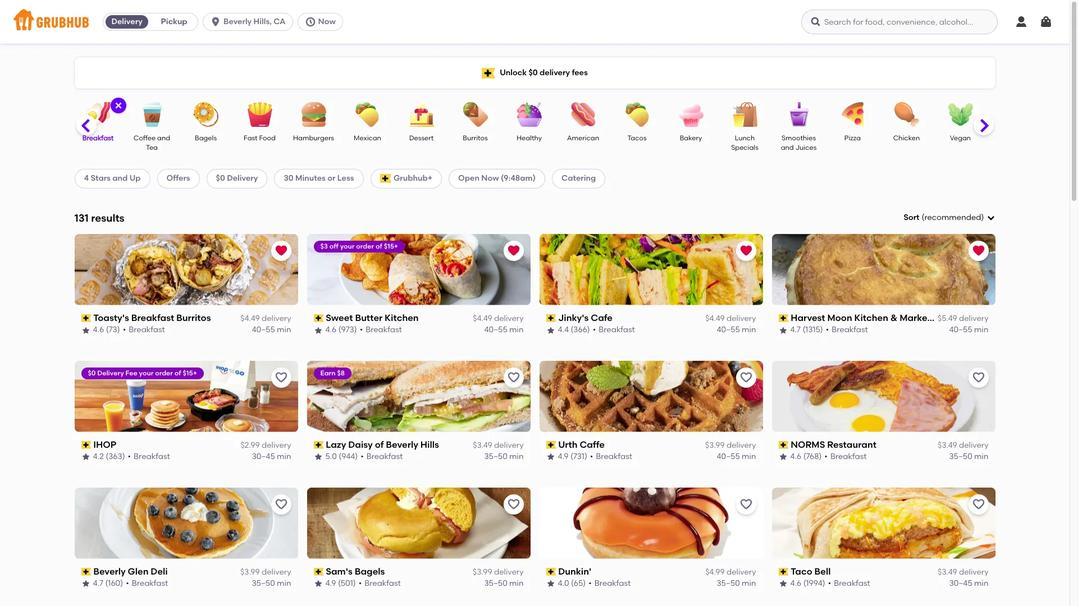 Task type: vqa. For each thing, say whether or not it's contained in the screenshot.


Task type: describe. For each thing, give the bounding box(es) containing it.
harvest moon kitchen & marketplace
[[791, 313, 956, 323]]

• for sam's bagels
[[359, 579, 362, 589]]

min for dunkin'
[[742, 579, 756, 589]]

main navigation navigation
[[0, 0, 1070, 44]]

min for norms restaurant
[[975, 452, 989, 462]]

jinky's cafe logo image
[[540, 234, 763, 305]]

ca
[[274, 17, 286, 26]]

earn
[[320, 369, 336, 377]]

open
[[458, 174, 480, 183]]

now inside button
[[318, 17, 336, 26]]

breakfast for norms
[[831, 452, 867, 462]]

delivery button
[[103, 13, 151, 31]]

breakfast for beverly
[[132, 579, 168, 589]]

$4.99
[[706, 568, 725, 577]]

• for taco bell
[[828, 579, 831, 589]]

toasty's
[[93, 313, 129, 323]]

earn $8
[[320, 369, 345, 377]]

mexican image
[[348, 102, 387, 127]]

toasty's breakfast burritos
[[93, 313, 211, 323]]

4
[[84, 174, 89, 183]]

35–50 for glen
[[252, 579, 275, 589]]

131 results
[[74, 212, 125, 224]]

$3.99 for beverly glen deli
[[240, 568, 260, 577]]

2 horizontal spatial beverly
[[386, 440, 418, 450]]

save this restaurant button for dunkin'
[[736, 495, 756, 515]]

$3.49 for lazy daisy of beverly hills
[[473, 441, 492, 450]]

1 horizontal spatial now
[[482, 174, 499, 183]]

min for taco bell
[[975, 579, 989, 589]]

subscription pass image for lazy daisy of beverly hills
[[314, 441, 324, 449]]

burritos image
[[456, 102, 495, 127]]

subscription pass image for norms
[[779, 441, 789, 449]]

harvest moon kitchen & marketplace logo image
[[772, 234, 996, 305]]

131
[[74, 212, 89, 224]]

sweet butter kitchen
[[326, 313, 419, 323]]

• for urth caffe
[[590, 452, 593, 462]]

svg image inside now button
[[305, 16, 316, 28]]

star icon image for lazy daisy of beverly hills
[[314, 453, 323, 462]]

results
[[91, 212, 125, 224]]

taco
[[791, 567, 813, 577]]

4.9 (501)
[[326, 579, 356, 589]]

40–55 for toasty's breakfast burritos
[[252, 325, 275, 335]]

min for lazy daisy of beverly hills
[[510, 452, 524, 462]]

healthy
[[517, 134, 542, 142]]

3 $4.49 delivery from the left
[[706, 314, 756, 324]]

35–50 for bagels
[[484, 579, 508, 589]]

lazy daisy of beverly hills
[[326, 440, 439, 450]]

subscription pass image for harvest
[[779, 315, 789, 322]]

star icon image for toasty's breakfast burritos
[[81, 326, 90, 335]]

sam's bagels logo image
[[307, 488, 531, 559]]

specials
[[731, 144, 759, 152]]

$3
[[320, 243, 328, 250]]

chicken
[[893, 134, 920, 142]]

40–55 for sweet butter kitchen
[[484, 325, 508, 335]]

• breakfast for jinky's cafe
[[593, 325, 635, 335]]

• for norms restaurant
[[825, 452, 828, 462]]

food
[[259, 134, 276, 142]]

(
[[922, 213, 925, 222]]

lunch
[[735, 134, 755, 142]]

beverly for beverly hills, ca
[[224, 17, 252, 26]]

ihop
[[93, 440, 116, 450]]

or
[[328, 174, 336, 183]]

star icon image for sweet butter kitchen
[[314, 326, 323, 335]]

and for coffee and tea
[[157, 134, 170, 142]]

star icon image for taco bell
[[779, 580, 788, 589]]

(944)
[[339, 452, 358, 462]]

unlock
[[500, 68, 527, 77]]

star icon image for beverly glen deli
[[81, 580, 90, 589]]

&
[[891, 313, 898, 323]]

fast
[[244, 134, 258, 142]]

2 vertical spatial of
[[375, 440, 384, 450]]

$3.99 delivery for beverly glen deli
[[240, 568, 291, 577]]

$3.49 for norms restaurant
[[938, 441, 957, 450]]

juices
[[796, 144, 817, 152]]

• for lazy daisy of beverly hills
[[361, 452, 364, 462]]

dunkin'
[[558, 567, 592, 577]]

breakfast right (65)
[[595, 579, 631, 589]]

4.6 for norms restaurant
[[791, 452, 802, 462]]

breakfast for lazy
[[367, 452, 403, 462]]

(363)
[[106, 452, 125, 462]]

(1994)
[[804, 579, 826, 589]]

dessert
[[409, 134, 434, 142]]

$0 for $0 delivery fee your order of $15+
[[88, 369, 96, 377]]

healthy image
[[510, 102, 549, 127]]

and for smoothies and juices
[[781, 144, 794, 152]]

4.6 for sweet butter kitchen
[[326, 325, 337, 335]]

40–55 for harvest moon kitchen & marketplace
[[950, 325, 973, 335]]

glen
[[128, 567, 149, 577]]

35–50 min for daisy
[[484, 452, 524, 462]]

svg image inside the beverly hills, ca button
[[210, 16, 221, 28]]

2 saved restaurant image from the left
[[507, 244, 520, 258]]

35–50 for daisy
[[484, 452, 508, 462]]

delivery for sweet butter kitchen
[[494, 314, 524, 324]]

marketplace
[[900, 313, 956, 323]]

30 minutes or less
[[284, 174, 354, 183]]

kitchen for butter
[[385, 313, 419, 323]]

(768)
[[804, 452, 822, 462]]

$3.99 for urth caffe
[[706, 441, 725, 450]]

delivery for $0 delivery fee your order of $15+
[[97, 369, 124, 377]]

pickup button
[[151, 13, 198, 31]]

• for harvest moon kitchen & marketplace
[[826, 325, 829, 335]]

subscription pass image for urth
[[546, 441, 556, 449]]

2 vertical spatial and
[[112, 174, 128, 183]]

delivery for $0 delivery
[[227, 174, 258, 183]]

min for sweet butter kitchen
[[510, 325, 524, 335]]

min for toasty's breakfast burritos
[[277, 325, 291, 335]]

lazy
[[326, 440, 346, 450]]

1 vertical spatial order
[[155, 369, 173, 377]]

$8
[[337, 369, 345, 377]]

breakfast for sweet
[[366, 325, 402, 335]]

35–50 min for bagels
[[484, 579, 524, 589]]

up
[[130, 174, 141, 183]]

bakery image
[[672, 102, 711, 127]]

4.6 for taco bell
[[791, 579, 802, 589]]

subscription pass image for sweet butter kitchen
[[314, 315, 324, 322]]

sweet
[[326, 313, 353, 323]]

40–55 min for toasty's breakfast burritos
[[252, 325, 291, 335]]

delivery for beverly glen deli
[[262, 568, 291, 577]]

beverly hills, ca
[[224, 17, 286, 26]]

delivery for sam's bagels
[[494, 568, 524, 577]]

sweet butter kitchen logo image
[[307, 234, 531, 305]]

subscription pass image for toasty's
[[81, 315, 91, 322]]

$4.99 delivery
[[706, 568, 756, 577]]

4.2
[[93, 452, 104, 462]]

hamburgers image
[[294, 102, 333, 127]]

star icon image for jinky's cafe
[[546, 326, 555, 335]]

hills
[[421, 440, 439, 450]]

star icon image for urth caffe
[[546, 453, 555, 462]]

$3.99 for sam's bagels
[[473, 568, 492, 577]]

4.4
[[558, 325, 569, 335]]

breakfast for urth
[[596, 452, 632, 462]]

40–55 min for jinky's cafe
[[717, 325, 756, 335]]

• breakfast for taco bell
[[828, 579, 871, 589]]

hills,
[[254, 17, 272, 26]]

4.4 (366)
[[558, 325, 590, 335]]

american image
[[564, 102, 603, 127]]

none field containing sort
[[904, 212, 996, 224]]

$4.49 for burritos
[[241, 314, 260, 324]]

kitchen for moon
[[855, 313, 889, 323]]

butter
[[355, 313, 383, 323]]

4.6 (768)
[[791, 452, 822, 462]]

1 horizontal spatial order
[[356, 243, 374, 250]]

1 horizontal spatial $15+
[[384, 243, 398, 250]]

min for ihop
[[277, 452, 291, 462]]

• for dunkin'
[[589, 579, 592, 589]]

4.0
[[558, 579, 569, 589]]

4.7 (160)
[[93, 579, 123, 589]]

harvest
[[791, 313, 825, 323]]

beverly glen deli
[[93, 567, 168, 577]]

$0 delivery
[[216, 174, 258, 183]]

save this restaurant image for sam's bagels
[[507, 498, 520, 511]]

$0 for $0 delivery
[[216, 174, 225, 183]]

saved restaurant button for harvest moon kitchen & marketplace
[[969, 241, 989, 261]]

save this restaurant image for beverly glen deli
[[274, 498, 288, 511]]

save this restaurant button for beverly glen deli
[[271, 495, 291, 515]]

ihop logo image
[[74, 361, 298, 432]]

$5.49
[[938, 314, 957, 324]]

bell
[[815, 567, 831, 577]]

mexican
[[354, 134, 381, 142]]

save this restaurant button for taco bell
[[969, 495, 989, 515]]

vegan
[[950, 134, 971, 142]]

coffee and tea
[[134, 134, 170, 152]]

deli
[[151, 567, 168, 577]]

$3.49 for taco bell
[[938, 568, 957, 577]]



Task type: locate. For each thing, give the bounding box(es) containing it.
and up the tea
[[157, 134, 170, 142]]

35–50 min for restaurant
[[950, 452, 989, 462]]

• breakfast down glen at the bottom of page
[[126, 579, 168, 589]]

0 horizontal spatial order
[[155, 369, 173, 377]]

save this restaurant button for sam's bagels
[[504, 495, 524, 515]]

$4.49 delivery for kitchen
[[473, 314, 524, 324]]

$0 right offers
[[216, 174, 225, 183]]

1 vertical spatial 30–45 min
[[950, 579, 989, 589]]

subscription pass image left the ihop
[[81, 441, 91, 449]]

subscription pass image left norms
[[779, 441, 789, 449]]

1 vertical spatial bagels
[[355, 567, 385, 577]]

4 stars and up
[[84, 174, 141, 183]]

urth
[[558, 440, 578, 450]]

breakfast down restaurant
[[831, 452, 867, 462]]

3 $4.49 from the left
[[706, 314, 725, 324]]

1 saved restaurant button from the left
[[271, 241, 291, 261]]

star icon image left 4.6 (1994)
[[779, 580, 788, 589]]

saved restaurant image
[[274, 244, 288, 258], [507, 244, 520, 258]]

american
[[567, 134, 599, 142]]

star icon image left 4.7 (160) on the bottom left of the page
[[81, 580, 90, 589]]

saved restaurant image
[[739, 244, 753, 258], [972, 244, 985, 258]]

restaurant
[[828, 440, 877, 450]]

star icon image left 4.6 (768)
[[779, 453, 788, 462]]

subscription pass image left lazy
[[314, 441, 324, 449]]

• breakfast for sweet butter kitchen
[[360, 325, 402, 335]]

breakfast down sam's bagels
[[365, 579, 401, 589]]

• right (1315)
[[826, 325, 829, 335]]

2 kitchen from the left
[[855, 313, 889, 323]]

delivery for harvest moon kitchen & marketplace
[[959, 314, 989, 324]]

3 saved restaurant button from the left
[[736, 241, 756, 261]]

1 horizontal spatial burritos
[[463, 134, 488, 142]]

4.6 (973)
[[326, 325, 357, 335]]

30–45 min for ihop
[[252, 452, 291, 462]]

beverly left hills
[[386, 440, 418, 450]]

delivery
[[111, 17, 143, 26], [227, 174, 258, 183], [97, 369, 124, 377]]

1 horizontal spatial kitchen
[[855, 313, 889, 323]]

1 horizontal spatial 30–45
[[950, 579, 973, 589]]

and inside the smoothies and juices
[[781, 144, 794, 152]]

• for beverly glen deli
[[126, 579, 129, 589]]

1 vertical spatial 30–45
[[950, 579, 973, 589]]

subscription pass image left sweet
[[314, 315, 324, 322]]

30–45 min
[[252, 452, 291, 462], [950, 579, 989, 589]]

saved restaurant button
[[271, 241, 291, 261], [504, 241, 524, 261], [736, 241, 756, 261], [969, 241, 989, 261]]

sort ( recommended )
[[904, 213, 984, 222]]

1 horizontal spatial svg image
[[811, 16, 822, 28]]

catering
[[562, 174, 596, 183]]

30
[[284, 174, 294, 183]]

• breakfast right (363) at the left bottom of the page
[[128, 452, 170, 462]]

• breakfast for urth caffe
[[590, 452, 632, 462]]

star icon image left the 4.7 (1315)
[[779, 326, 788, 335]]

0 horizontal spatial 30–45 min
[[252, 452, 291, 462]]

breakfast right (363) at the left bottom of the page
[[134, 452, 170, 462]]

now right open
[[482, 174, 499, 183]]

0 vertical spatial $0
[[529, 68, 538, 77]]

fast food
[[244, 134, 276, 142]]

4.7 left (160)
[[93, 579, 103, 589]]

delivery for ihop
[[262, 441, 291, 450]]

min
[[277, 325, 291, 335], [510, 325, 524, 335], [742, 325, 756, 335], [975, 325, 989, 335], [277, 452, 291, 462], [510, 452, 524, 462], [742, 452, 756, 462], [975, 452, 989, 462], [277, 579, 291, 589], [510, 579, 524, 589], [742, 579, 756, 589], [975, 579, 989, 589]]

breakfast for sam's
[[365, 579, 401, 589]]

1 vertical spatial $15+
[[183, 369, 197, 377]]

moon
[[828, 313, 852, 323]]

0 vertical spatial and
[[157, 134, 170, 142]]

1 horizontal spatial and
[[157, 134, 170, 142]]

star icon image left 4.9 (731)
[[546, 453, 555, 462]]

of right off
[[376, 243, 382, 250]]

lazy daisy of beverly hills logo image
[[307, 361, 531, 432]]

40–55 min for urth caffe
[[717, 452, 756, 462]]

4.9 (731)
[[558, 452, 587, 462]]

0 vertical spatial $15+
[[384, 243, 398, 250]]

star icon image
[[81, 326, 90, 335], [314, 326, 323, 335], [546, 326, 555, 335], [779, 326, 788, 335], [81, 453, 90, 462], [314, 453, 323, 462], [546, 453, 555, 462], [779, 453, 788, 462], [81, 580, 90, 589], [314, 580, 323, 589], [546, 580, 555, 589], [779, 580, 788, 589]]

1 svg image from the left
[[305, 16, 316, 28]]

pizza
[[845, 134, 861, 142]]

subscription pass image left dunkin'
[[546, 568, 556, 576]]

Search for food, convenience, alcohol... search field
[[802, 10, 998, 34]]

1 $4.49 delivery from the left
[[241, 314, 291, 324]]

2 horizontal spatial $0
[[529, 68, 538, 77]]

svg image
[[1015, 15, 1028, 29], [1040, 15, 1053, 29], [210, 16, 221, 28], [114, 101, 123, 110], [987, 214, 996, 223]]

1 horizontal spatial saved restaurant image
[[972, 244, 985, 258]]

subscription pass image
[[314, 315, 324, 322], [546, 315, 556, 322], [81, 441, 91, 449], [314, 441, 324, 449], [314, 568, 324, 576], [779, 568, 789, 576]]

$3.49 delivery
[[473, 441, 524, 450], [938, 441, 989, 450], [938, 568, 989, 577]]

2 horizontal spatial $3.99
[[706, 441, 725, 450]]

0 horizontal spatial kitchen
[[385, 313, 419, 323]]

subscription pass image left urth
[[546, 441, 556, 449]]

breakfast down cafe on the bottom
[[599, 325, 635, 335]]

4.6 left '(768)'
[[791, 452, 802, 462]]

and inside 'coffee and tea'
[[157, 134, 170, 142]]

0 horizontal spatial svg image
[[305, 16, 316, 28]]

min for sam's bagels
[[510, 579, 524, 589]]

• breakfast for norms restaurant
[[825, 452, 867, 462]]

star icon image left the 4.6 (73) in the left of the page
[[81, 326, 90, 335]]

$0 right unlock
[[529, 68, 538, 77]]

$0 left fee
[[88, 369, 96, 377]]

urth caffe
[[558, 440, 605, 450]]

0 vertical spatial bagels
[[195, 134, 217, 142]]

• right (65)
[[589, 579, 592, 589]]

0 horizontal spatial bagels
[[195, 134, 217, 142]]

40–55 for jinky's cafe
[[717, 325, 740, 335]]

(9:48am)
[[501, 174, 536, 183]]

• down sam's bagels
[[359, 579, 362, 589]]

delivery left fee
[[97, 369, 124, 377]]

0 horizontal spatial 4.9
[[326, 579, 336, 589]]

coffee
[[134, 134, 156, 142]]

1 vertical spatial 4.7
[[93, 579, 103, 589]]

unlock $0 delivery fees
[[500, 68, 588, 77]]

$5.49 delivery
[[938, 314, 989, 324]]

subscription pass image left beverly glen deli
[[81, 568, 91, 576]]

grubhub plus flag logo image left grubhub+
[[380, 174, 391, 183]]

$3.99 delivery for urth caffe
[[706, 441, 756, 450]]

stars
[[91, 174, 111, 183]]

1 saved restaurant image from the left
[[274, 244, 288, 258]]

0 vertical spatial order
[[356, 243, 374, 250]]

taco bell
[[791, 567, 831, 577]]

0 vertical spatial 4.7
[[791, 325, 801, 335]]

vegan image
[[941, 102, 980, 127]]

saved restaurant image for jinky's cafe
[[739, 244, 753, 258]]

4.0 (65)
[[558, 579, 586, 589]]

breakfast
[[82, 134, 114, 142], [131, 313, 174, 323], [129, 325, 165, 335], [366, 325, 402, 335], [599, 325, 635, 335], [832, 325, 868, 335], [134, 452, 170, 462], [367, 452, 403, 462], [596, 452, 632, 462], [831, 452, 867, 462], [132, 579, 168, 589], [365, 579, 401, 589], [595, 579, 631, 589], [834, 579, 871, 589]]

2 save this restaurant image from the left
[[507, 498, 520, 511]]

subscription pass image left jinky's
[[546, 315, 556, 322]]

norms restaurant
[[791, 440, 877, 450]]

now right ca
[[318, 17, 336, 26]]

daisy
[[348, 440, 373, 450]]

1 horizontal spatial $3.99 delivery
[[473, 568, 524, 577]]

chicken image
[[887, 102, 927, 127]]

1 kitchen from the left
[[385, 313, 419, 323]]

4.7 left (1315)
[[791, 325, 801, 335]]

subscription pass image for ihop
[[81, 441, 91, 449]]

• breakfast down moon
[[826, 325, 868, 335]]

$3.99
[[706, 441, 725, 450], [240, 568, 260, 577], [473, 568, 492, 577]]

• for ihop
[[128, 452, 131, 462]]

bagels up (501)
[[355, 567, 385, 577]]

burritos down burritos image at the left top of the page
[[463, 134, 488, 142]]

sam's bagels
[[326, 567, 385, 577]]

2 horizontal spatial $4.49 delivery
[[706, 314, 756, 324]]

save this restaurant image for norms restaurant
[[972, 371, 985, 385]]

0 horizontal spatial grubhub plus flag logo image
[[380, 174, 391, 183]]

• breakfast down the caffe on the bottom right
[[590, 452, 632, 462]]

subscription pass image left harvest
[[779, 315, 789, 322]]

1 horizontal spatial $4.49 delivery
[[473, 314, 524, 324]]

• breakfast down 'bell'
[[828, 579, 871, 589]]

40–55 min for sweet butter kitchen
[[484, 325, 524, 335]]

0 horizontal spatial your
[[139, 369, 153, 377]]

1 vertical spatial $0
[[216, 174, 225, 183]]

min for beverly glen deli
[[277, 579, 291, 589]]

2 $4.49 from the left
[[473, 314, 492, 324]]

• breakfast right (65)
[[589, 579, 631, 589]]

5.0
[[326, 452, 337, 462]]

0 horizontal spatial $15+
[[183, 369, 197, 377]]

0 vertical spatial burritos
[[463, 134, 488, 142]]

• breakfast for sam's bagels
[[359, 579, 401, 589]]

4.6 (1994)
[[791, 579, 826, 589]]

save this restaurant image for dunkin'
[[739, 498, 753, 511]]

burritos
[[463, 134, 488, 142], [176, 313, 211, 323]]

of
[[376, 243, 382, 250], [175, 369, 181, 377], [375, 440, 384, 450]]

your
[[340, 243, 355, 250], [139, 369, 153, 377]]

• down beverly glen deli
[[126, 579, 129, 589]]

$15+
[[384, 243, 398, 250], [183, 369, 197, 377]]

breakfast image
[[78, 102, 118, 127]]

saved restaurant button for toasty's breakfast burritos
[[271, 241, 291, 261]]

subscription pass image for beverly
[[81, 568, 91, 576]]

0 horizontal spatial now
[[318, 17, 336, 26]]

• breakfast for dunkin'
[[589, 579, 631, 589]]

35–50 min for glen
[[252, 579, 291, 589]]

2 svg image from the left
[[811, 16, 822, 28]]

fast food image
[[240, 102, 279, 127]]

4.6
[[93, 325, 104, 335], [326, 325, 337, 335], [791, 452, 802, 462], [791, 579, 802, 589]]

and
[[157, 134, 170, 142], [781, 144, 794, 152], [112, 174, 128, 183]]

toasty's breakfast burritos logo image
[[74, 234, 298, 305]]

2 horizontal spatial save this restaurant image
[[972, 498, 985, 511]]

star icon image for ihop
[[81, 453, 90, 462]]

• down daisy
[[361, 452, 364, 462]]

• for jinky's cafe
[[593, 325, 596, 335]]

0 horizontal spatial saved restaurant image
[[739, 244, 753, 258]]

$3.49 delivery for lazy daisy of beverly hills
[[473, 441, 524, 450]]

delivery for urth caffe
[[727, 441, 756, 450]]

burritos down toasty's breakfast burritos logo
[[176, 313, 211, 323]]

bagels image
[[186, 102, 226, 127]]

0 horizontal spatial 4.7
[[93, 579, 103, 589]]

0 vertical spatial 30–45
[[252, 452, 275, 462]]

0 vertical spatial of
[[376, 243, 382, 250]]

• right (73)
[[123, 325, 126, 335]]

1 vertical spatial of
[[175, 369, 181, 377]]

40–55
[[252, 325, 275, 335], [484, 325, 508, 335], [717, 325, 740, 335], [950, 325, 973, 335], [717, 452, 740, 462]]

fees
[[572, 68, 588, 77]]

breakfast down the caffe on the bottom right
[[596, 452, 632, 462]]

0 vertical spatial beverly
[[224, 17, 252, 26]]

2 vertical spatial beverly
[[93, 567, 126, 577]]

1 vertical spatial 4.9
[[326, 579, 336, 589]]

• breakfast for beverly glen deli
[[126, 579, 168, 589]]

• breakfast down cafe on the bottom
[[593, 325, 635, 335]]

save this restaurant image for urth caffe
[[739, 371, 753, 385]]

4.7
[[791, 325, 801, 335], [93, 579, 103, 589]]

0 vertical spatial now
[[318, 17, 336, 26]]

(366)
[[571, 325, 590, 335]]

jinky's cafe
[[558, 313, 613, 323]]

1 horizontal spatial grubhub plus flag logo image
[[482, 68, 495, 78]]

breakfast for jinky's
[[599, 325, 635, 335]]

4.9
[[558, 452, 569, 462], [326, 579, 336, 589]]

• breakfast for harvest moon kitchen & marketplace
[[826, 325, 868, 335]]

dunkin' logo image
[[540, 488, 763, 559]]

0 vertical spatial 30–45 min
[[252, 452, 291, 462]]

4.6 down taco
[[791, 579, 802, 589]]

4.6 down sweet
[[326, 325, 337, 335]]

)
[[982, 213, 984, 222]]

subscription pass image left taco
[[779, 568, 789, 576]]

beverly up 4.7 (160) on the bottom left of the page
[[93, 567, 126, 577]]

delivery for dunkin'
[[727, 568, 756, 577]]

beverly left hills,
[[224, 17, 252, 26]]

and left up
[[112, 174, 128, 183]]

lunch specials
[[731, 134, 759, 152]]

star icon image for norms restaurant
[[779, 453, 788, 462]]

• right '(768)'
[[825, 452, 828, 462]]

sam's
[[326, 567, 353, 577]]

0 vertical spatial delivery
[[111, 17, 143, 26]]

off
[[330, 243, 339, 250]]

beverly glen deli logo image
[[74, 488, 298, 559]]

tacos image
[[618, 102, 657, 127]]

star icon image left 4.6 (973)
[[314, 326, 323, 335]]

min for harvest moon kitchen & marketplace
[[975, 325, 989, 335]]

1 vertical spatial beverly
[[386, 440, 418, 450]]

$4.49 delivery
[[241, 314, 291, 324], [473, 314, 524, 324], [706, 314, 756, 324]]

0 vertical spatial 4.9
[[558, 452, 569, 462]]

4.6 for toasty's breakfast burritos
[[93, 325, 104, 335]]

star icon image left 4.2
[[81, 453, 90, 462]]

beverly inside button
[[224, 17, 252, 26]]

• right (363) at the left bottom of the page
[[128, 452, 131, 462]]

2 vertical spatial $0
[[88, 369, 96, 377]]

$3 off your order of $15+
[[320, 243, 398, 250]]

tea
[[146, 144, 158, 152]]

None field
[[904, 212, 996, 224]]

1 horizontal spatial $4.49
[[473, 314, 492, 324]]

breakfast down breakfast image
[[82, 134, 114, 142]]

4.9 down sam's
[[326, 579, 336, 589]]

• breakfast down lazy daisy of beverly hills on the left of page
[[361, 452, 403, 462]]

dessert image
[[402, 102, 441, 127]]

$4.49 delivery for burritos
[[241, 314, 291, 324]]

pickup
[[161, 17, 187, 26]]

• down 'bell'
[[828, 579, 831, 589]]

grubhub+
[[394, 174, 433, 183]]

0 horizontal spatial $4.49 delivery
[[241, 314, 291, 324]]

grubhub plus flag logo image left unlock
[[482, 68, 495, 78]]

subscription pass image left sam's
[[314, 568, 324, 576]]

order right fee
[[155, 369, 173, 377]]

$4.49 for kitchen
[[473, 314, 492, 324]]

0 vertical spatial grubhub plus flag logo image
[[482, 68, 495, 78]]

breakfast down "sweet butter kitchen"
[[366, 325, 402, 335]]

$0 delivery fee your order of $15+
[[88, 369, 197, 377]]

$2.99
[[241, 441, 260, 450]]

2 saved restaurant button from the left
[[504, 241, 524, 261]]

$3.99 delivery for sam's bagels
[[473, 568, 524, 577]]

star icon image left 4.0
[[546, 580, 555, 589]]

• breakfast down restaurant
[[825, 452, 867, 462]]

delivery left pickup
[[111, 17, 143, 26]]

0 horizontal spatial $3.99 delivery
[[240, 568, 291, 577]]

2 horizontal spatial and
[[781, 144, 794, 152]]

1 vertical spatial grubhub plus flag logo image
[[380, 174, 391, 183]]

save this restaurant image
[[274, 498, 288, 511], [507, 498, 520, 511], [972, 498, 985, 511]]

2 horizontal spatial $3.99 delivery
[[706, 441, 756, 450]]

grubhub plus flag logo image for grubhub+
[[380, 174, 391, 183]]

bakery
[[680, 134, 702, 142]]

4.6 (73)
[[93, 325, 120, 335]]

0 horizontal spatial save this restaurant image
[[274, 498, 288, 511]]

lunch specials image
[[725, 102, 765, 127]]

1 horizontal spatial $0
[[216, 174, 225, 183]]

your right fee
[[139, 369, 153, 377]]

4.7 for beverly glen deli
[[93, 579, 103, 589]]

0 horizontal spatial saved restaurant image
[[274, 244, 288, 258]]

taco bell logo image
[[772, 488, 996, 559]]

norms restaurant logo image
[[772, 361, 996, 432]]

star icon image for sam's bagels
[[314, 580, 323, 589]]

0 horizontal spatial $3.99
[[240, 568, 260, 577]]

beverly
[[224, 17, 252, 26], [386, 440, 418, 450], [93, 567, 126, 577]]

0 horizontal spatial 30–45
[[252, 452, 275, 462]]

1 vertical spatial delivery
[[227, 174, 258, 183]]

and down smoothies
[[781, 144, 794, 152]]

1 vertical spatial and
[[781, 144, 794, 152]]

beverly hills, ca button
[[203, 13, 297, 31]]

your right off
[[340, 243, 355, 250]]

1 horizontal spatial saved restaurant image
[[507, 244, 520, 258]]

smoothies
[[782, 134, 816, 142]]

1 horizontal spatial save this restaurant image
[[507, 498, 520, 511]]

0 horizontal spatial and
[[112, 174, 128, 183]]

$2.99 delivery
[[241, 441, 291, 450]]

2 vertical spatial delivery
[[97, 369, 124, 377]]

minutes
[[295, 174, 326, 183]]

pizza image
[[833, 102, 873, 127]]

smoothies and juices image
[[779, 102, 819, 127]]

save this restaurant image
[[274, 371, 288, 385], [507, 371, 520, 385], [739, 371, 753, 385], [972, 371, 985, 385], [739, 498, 753, 511]]

1 horizontal spatial beverly
[[224, 17, 252, 26]]

2 saved restaurant image from the left
[[972, 244, 985, 258]]

sort
[[904, 213, 920, 222]]

0 horizontal spatial $0
[[88, 369, 96, 377]]

2 $4.49 delivery from the left
[[473, 314, 524, 324]]

• breakfast down "sweet butter kitchen"
[[360, 325, 402, 335]]

1 horizontal spatial your
[[340, 243, 355, 250]]

1 vertical spatial now
[[482, 174, 499, 183]]

• down the caffe on the bottom right
[[590, 452, 593, 462]]

(501)
[[338, 579, 356, 589]]

beverly for beverly glen deli
[[93, 567, 126, 577]]

(731)
[[571, 452, 587, 462]]

now
[[318, 17, 336, 26], [482, 174, 499, 183]]

4.9 down urth
[[558, 452, 569, 462]]

• breakfast for lazy daisy of beverly hills
[[361, 452, 403, 462]]

star icon image left 4.9 (501)
[[314, 580, 323, 589]]

• breakfast down toasty's breakfast burritos
[[123, 325, 165, 335]]

saved restaurant image for harvest moon kitchen & marketplace
[[972, 244, 985, 258]]

subscription pass image
[[81, 315, 91, 322], [779, 315, 789, 322], [546, 441, 556, 449], [779, 441, 789, 449], [81, 568, 91, 576], [546, 568, 556, 576]]

coffee and tea image
[[132, 102, 172, 127]]

1 save this restaurant image from the left
[[274, 498, 288, 511]]

urth caffe logo image
[[540, 361, 763, 432]]

kitchen
[[385, 313, 419, 323], [855, 313, 889, 323]]

of right fee
[[175, 369, 181, 377]]

delivery for taco bell
[[959, 568, 989, 577]]

• breakfast down sam's bagels
[[359, 579, 401, 589]]

star icon image left 4.4 at the right bottom of the page
[[546, 326, 555, 335]]

0 horizontal spatial burritos
[[176, 313, 211, 323]]

delivery down fast on the top of page
[[227, 174, 258, 183]]

bagels down bagels image
[[195, 134, 217, 142]]

of right daisy
[[375, 440, 384, 450]]

open now (9:48am)
[[458, 174, 536, 183]]

(73)
[[106, 325, 120, 335]]

breakfast down moon
[[832, 325, 868, 335]]

3 save this restaurant image from the left
[[972, 498, 985, 511]]

kitchen right butter
[[385, 313, 419, 323]]

40–55 min for harvest moon kitchen & marketplace
[[950, 325, 989, 335]]

• right (973)
[[360, 325, 363, 335]]

0 horizontal spatial $4.49
[[241, 314, 260, 324]]

1 horizontal spatial $3.99
[[473, 568, 492, 577]]

4 saved restaurant button from the left
[[969, 241, 989, 261]]

save this restaurant button for norms restaurant
[[969, 368, 989, 388]]

0 vertical spatial your
[[340, 243, 355, 250]]

svg image
[[305, 16, 316, 28], [811, 16, 822, 28]]

breakfast right (1994)
[[834, 579, 871, 589]]

1 vertical spatial your
[[139, 369, 153, 377]]

min for urth caffe
[[742, 452, 756, 462]]

delivery inside 'button'
[[111, 17, 143, 26]]

order right off
[[356, 243, 374, 250]]

5.0 (944)
[[326, 452, 358, 462]]

1 saved restaurant image from the left
[[739, 244, 753, 258]]

breakfast down deli
[[132, 579, 168, 589]]

breakfast down toasty's breakfast burritos
[[129, 325, 165, 335]]

1 $4.49 from the left
[[241, 314, 260, 324]]

1 horizontal spatial 4.9
[[558, 452, 569, 462]]

1 horizontal spatial 30–45 min
[[950, 579, 989, 589]]

breakfast for toasty's
[[129, 325, 165, 335]]

jinky's
[[558, 313, 589, 323]]

grubhub plus flag logo image
[[482, 68, 495, 78], [380, 174, 391, 183]]

4.7 (1315)
[[791, 325, 823, 335]]

kitchen left '&'
[[855, 313, 889, 323]]

• for sweet butter kitchen
[[360, 325, 363, 335]]

save this restaurant button
[[271, 368, 291, 388], [504, 368, 524, 388], [736, 368, 756, 388], [969, 368, 989, 388], [271, 495, 291, 515], [504, 495, 524, 515], [736, 495, 756, 515], [969, 495, 989, 515]]

1 vertical spatial burritos
[[176, 313, 211, 323]]

breakfast down lazy daisy of beverly hills on the left of page
[[367, 452, 403, 462]]

(1315)
[[803, 325, 823, 335]]

subscription pass image left toasty's
[[81, 315, 91, 322]]

(160)
[[105, 579, 123, 589]]

1 horizontal spatial 4.7
[[791, 325, 801, 335]]

4.6 left (73)
[[93, 325, 104, 335]]

1 horizontal spatial bagels
[[355, 567, 385, 577]]

30–45 for taco bell
[[950, 579, 973, 589]]

star icon image left 5.0
[[314, 453, 323, 462]]

2 horizontal spatial $4.49
[[706, 314, 725, 324]]

0 horizontal spatial beverly
[[93, 567, 126, 577]]

• breakfast for ihop
[[128, 452, 170, 462]]

norms
[[791, 440, 825, 450]]

• right (366)
[[593, 325, 596, 335]]

30–45
[[252, 452, 275, 462], [950, 579, 973, 589]]

35–50 for restaurant
[[950, 452, 973, 462]]

bagels
[[195, 134, 217, 142], [355, 567, 385, 577]]

breakfast for taco
[[834, 579, 871, 589]]

breakfast right toasty's
[[131, 313, 174, 323]]

30–45 min for taco bell
[[950, 579, 989, 589]]

now button
[[297, 13, 348, 31]]

delivery for lazy daisy of beverly hills
[[494, 441, 524, 450]]

(65)
[[571, 579, 586, 589]]



